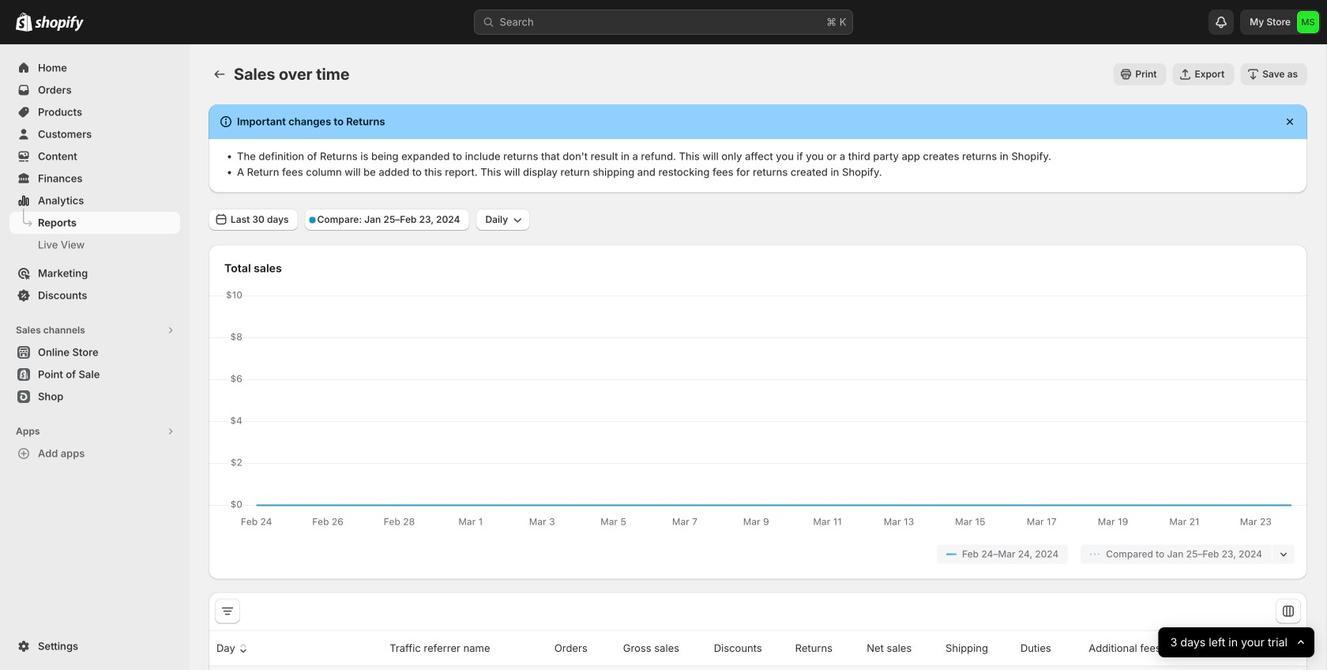 Task type: vqa. For each thing, say whether or not it's contained in the screenshot.
My Store Icon
yes



Task type: describe. For each thing, give the bounding box(es) containing it.
my store image
[[1298, 11, 1320, 33]]



Task type: locate. For each thing, give the bounding box(es) containing it.
shopify image
[[16, 12, 32, 31], [35, 16, 84, 31]]

1 horizontal spatial shopify image
[[35, 16, 84, 31]]

0 horizontal spatial shopify image
[[16, 12, 32, 31]]



